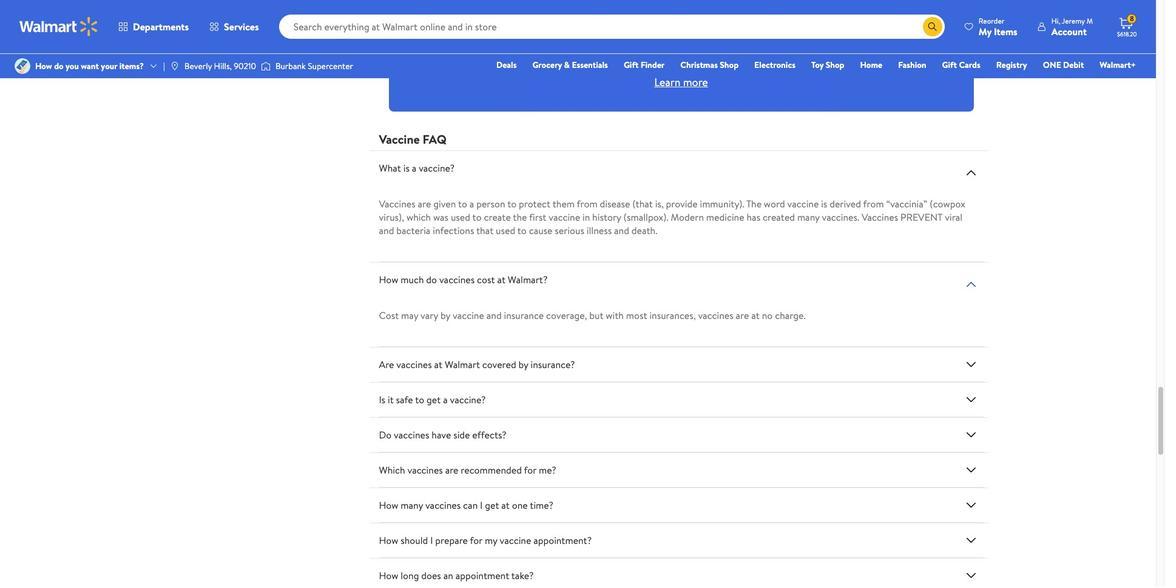 Task type: vqa. For each thing, say whether or not it's contained in the screenshot.
All filters (2)
no



Task type: locate. For each thing, give the bounding box(es) containing it.
do
[[379, 429, 392, 442]]

are
[[379, 358, 394, 372]]

search icon image
[[928, 22, 938, 32]]

"vaccinia"
[[887, 197, 928, 211]]

0 vertical spatial many
[[798, 211, 820, 224]]

coverage,
[[546, 309, 587, 322]]

departments button
[[108, 12, 199, 41]]

to
[[458, 197, 467, 211], [508, 197, 517, 211], [473, 211, 482, 224], [518, 224, 527, 237], [415, 393, 424, 407]]

walmart?
[[508, 273, 548, 287]]

for left me?
[[524, 464, 537, 477]]

insurance
[[504, 309, 544, 322]]

gift left finder
[[624, 59, 639, 71]]

protect
[[519, 197, 551, 211]]

vaccine
[[379, 131, 420, 148]]

shop right 6
[[720, 59, 739, 71]]

virus),
[[379, 211, 404, 224]]

gift
[[624, 59, 639, 71], [942, 59, 957, 71]]

deals
[[497, 59, 517, 71]]

reorder my items
[[979, 15, 1018, 38]]

0 horizontal spatial i
[[430, 534, 433, 548]]

2 from from the left
[[864, 197, 884, 211]]

safe
[[396, 393, 413, 407]]

them
[[553, 197, 575, 211]]

may
[[401, 309, 418, 322]]

history
[[593, 211, 621, 224]]

to left create
[[473, 211, 482, 224]]

is inside vaccines are given to a person to protect them from disease (that is, provide immunity). the word vaccine is derived from "vaccinia" (cowpox virus), which was used to create the first vaccine in history (smallpox). modern medicine has created many vaccines. vaccines prevent viral and bacteria infections that used to cause serious illness and death.
[[821, 197, 828, 211]]

is
[[404, 162, 410, 175], [821, 197, 828, 211]]

hpv
[[514, 43, 553, 70]]

0 horizontal spatial do
[[54, 60, 64, 72]]

are left the no
[[736, 309, 749, 322]]

time?
[[530, 499, 554, 512]]

vaccines down the walmart site-wide search field
[[558, 43, 629, 70]]

used right "that"
[[496, 224, 516, 237]]

and
[[379, 224, 394, 237], [614, 224, 629, 237], [487, 309, 502, 322]]

1 vertical spatial many
[[401, 499, 423, 512]]

for left my
[[470, 534, 483, 548]]

0 vertical spatial for
[[524, 464, 537, 477]]

0 vertical spatial are
[[418, 197, 431, 211]]

to right the safe
[[415, 393, 424, 407]]

how left long
[[379, 569, 398, 583]]

2 gift from the left
[[942, 59, 957, 71]]

i right the should on the left bottom of page
[[430, 534, 433, 548]]

toy shop
[[812, 59, 845, 71]]

1 horizontal spatial from
[[864, 197, 884, 211]]

is right what
[[404, 162, 410, 175]]

used
[[451, 211, 470, 224], [496, 224, 516, 237]]

by right covered
[[519, 358, 529, 372]]

from right derived
[[864, 197, 884, 211]]

vaccine?
[[419, 162, 455, 175], [450, 393, 486, 407]]

1 vertical spatial by
[[519, 358, 529, 372]]

is it safe to get a vaccine? image
[[964, 393, 979, 407]]

home link
[[855, 58, 888, 72]]

items
[[994, 25, 1018, 38]]

word
[[764, 197, 785, 211]]

0 vertical spatial do
[[54, 60, 64, 72]]

m
[[1087, 15, 1093, 26]]

are left given
[[418, 197, 431, 211]]

by right vary
[[441, 309, 451, 322]]

0 horizontal spatial is
[[404, 162, 410, 175]]

one debit
[[1043, 59, 1084, 71]]

and left insurance
[[487, 309, 502, 322]]

debit
[[1064, 59, 1084, 71]]

1 horizontal spatial gift
[[942, 59, 957, 71]]

finder
[[641, 59, 665, 71]]

1 vertical spatial a
[[470, 197, 474, 211]]

learn more link
[[655, 75, 708, 90]]

are
[[418, 197, 431, 211], [736, 309, 749, 322], [445, 464, 459, 477]]

shop right toy
[[826, 59, 845, 71]]

toy shop link
[[806, 58, 850, 72]]

a up the do vaccines have side effects?
[[443, 393, 448, 407]]

are inside vaccines are given to a person to protect them from disease (that is, provide immunity). the word vaccine is derived from "vaccinia" (cowpox virus), which was used to create the first vaccine in history (smallpox). modern medicine has created many vaccines. vaccines prevent viral and bacteria infections that used to cause serious illness and death.
[[418, 197, 431, 211]]

get right can
[[485, 499, 499, 512]]

walmart+ link
[[1095, 58, 1142, 72]]

vaccine? down walmart
[[450, 393, 486, 407]]

how down which
[[379, 499, 398, 512]]

are down the do vaccines have side effects?
[[445, 464, 459, 477]]

no
[[762, 309, 773, 322]]

vaccine
[[788, 197, 819, 211], [549, 211, 580, 224], [453, 309, 484, 322], [500, 534, 531, 548]]

recommended
[[461, 464, 522, 477]]

how many vaccines can i get at one time? image
[[964, 498, 979, 513]]

gift finder link
[[619, 58, 670, 72]]

many up the should on the left bottom of page
[[401, 499, 423, 512]]

1 horizontal spatial many
[[798, 211, 820, 224]]

1 gift from the left
[[624, 59, 639, 71]]

0 vertical spatial i
[[480, 499, 483, 512]]

get right the safe
[[427, 393, 441, 407]]

most
[[626, 309, 647, 322]]

1 horizontal spatial get
[[485, 499, 499, 512]]

which vaccines are recommended for me?
[[379, 464, 557, 477]]

1 shop from the left
[[720, 59, 739, 71]]

how for how do you want your items?
[[35, 60, 52, 72]]

essentials
[[572, 59, 608, 71]]

home
[[860, 59, 883, 71]]

do vaccines have side effects? image
[[964, 428, 979, 443]]

2 shop from the left
[[826, 59, 845, 71]]

from right them
[[577, 197, 598, 211]]

how left the should on the left bottom of page
[[379, 534, 398, 548]]

1 horizontal spatial for
[[524, 464, 537, 477]]

0 horizontal spatial are
[[418, 197, 431, 211]]

is left derived
[[821, 197, 828, 211]]

1 vertical spatial is
[[821, 197, 828, 211]]

to left cause
[[518, 224, 527, 237]]

shop for toy shop
[[826, 59, 845, 71]]

 image for beverly
[[170, 61, 180, 71]]

grocery & essentials link
[[527, 58, 614, 72]]

0 horizontal spatial vaccines
[[379, 197, 416, 211]]

 image right |
[[170, 61, 180, 71]]

electronics link
[[749, 58, 801, 72]]

do right much
[[426, 273, 437, 287]]

fashion
[[899, 59, 927, 71]]

has
[[747, 211, 761, 224]]

1 horizontal spatial shop
[[826, 59, 845, 71]]

many
[[798, 211, 820, 224], [401, 499, 423, 512]]

1 horizontal spatial is
[[821, 197, 828, 211]]

how should i prepare for my vaccine appointment? image
[[964, 534, 979, 548]]

1 vertical spatial are
[[736, 309, 749, 322]]

0 horizontal spatial for
[[470, 534, 483, 548]]

0 horizontal spatial many
[[401, 499, 423, 512]]

to right given
[[458, 197, 467, 211]]

1 vertical spatial do
[[426, 273, 437, 287]]

gift left cards
[[942, 59, 957, 71]]

shop for christmas shop
[[720, 59, 739, 71]]

Search search field
[[279, 15, 945, 39]]

to right person
[[508, 197, 517, 211]]

how for how many vaccines can i get at one time?
[[379, 499, 398, 512]]

how should i prepare for my vaccine appointment?
[[379, 534, 592, 548]]

want
[[81, 60, 99, 72]]

do
[[54, 60, 64, 72], [426, 273, 437, 287]]

0 horizontal spatial gift
[[624, 59, 639, 71]]

i right can
[[480, 499, 483, 512]]

1 vertical spatial for
[[470, 534, 483, 548]]

 image left you
[[15, 58, 30, 74]]

i
[[480, 499, 483, 512], [430, 534, 433, 548]]

and right illness
[[614, 224, 629, 237]]

do left you
[[54, 60, 64, 72]]

can
[[463, 499, 478, 512]]

at left the no
[[752, 309, 760, 322]]

0 horizontal spatial from
[[577, 197, 598, 211]]

1 horizontal spatial  image
[[170, 61, 180, 71]]

how left you
[[35, 60, 52, 72]]

vaccines right derived
[[862, 211, 899, 224]]

long
[[401, 569, 419, 583]]

how much do vaccines cost at walmart?
[[379, 273, 548, 287]]

hills,
[[214, 60, 232, 72]]

vaccines right which
[[408, 464, 443, 477]]

beverly hills, 90210
[[184, 60, 256, 72]]

1 from from the left
[[577, 197, 598, 211]]

a left person
[[470, 197, 474, 211]]

walmart image
[[19, 17, 98, 36]]

a
[[412, 162, 417, 175], [470, 197, 474, 211], [443, 393, 448, 407]]

many right created
[[798, 211, 820, 224]]

0 horizontal spatial shop
[[720, 59, 739, 71]]

modern
[[671, 211, 704, 224]]

0 horizontal spatial  image
[[15, 58, 30, 74]]

0 horizontal spatial get
[[427, 393, 441, 407]]

vaccine? down "faq"
[[419, 162, 455, 175]]

a right what
[[412, 162, 417, 175]]

vaccines.
[[822, 211, 860, 224]]

0 vertical spatial is
[[404, 162, 410, 175]]

 image
[[15, 58, 30, 74], [170, 61, 180, 71]]

more
[[683, 75, 708, 90]]

vaccines
[[379, 197, 416, 211], [862, 211, 899, 224]]

gift inside 'link'
[[624, 59, 639, 71]]

(cowpox
[[930, 197, 966, 211]]

your
[[101, 60, 117, 72]]

1 horizontal spatial do
[[426, 273, 437, 287]]

vaccine left "in"
[[549, 211, 580, 224]]

2 vertical spatial are
[[445, 464, 459, 477]]

hpv vaccines prevent 6 types of cancer learn more
[[514, 43, 849, 90]]

by
[[441, 309, 451, 322], [519, 358, 529, 372]]

2 horizontal spatial a
[[470, 197, 474, 211]]

vaccines up bacteria
[[379, 197, 416, 211]]

1 vertical spatial get
[[485, 499, 499, 512]]

0 vertical spatial a
[[412, 162, 417, 175]]

1 horizontal spatial by
[[519, 358, 529, 372]]

my
[[979, 25, 992, 38]]

how for how should i prepare for my vaccine appointment?
[[379, 534, 398, 548]]

how left much
[[379, 273, 398, 287]]

 image
[[261, 60, 271, 72]]

2 vertical spatial a
[[443, 393, 448, 407]]

electronics
[[755, 59, 796, 71]]

provide
[[666, 197, 698, 211]]

0 horizontal spatial by
[[441, 309, 451, 322]]

used right was on the left top of page
[[451, 211, 470, 224]]

is
[[379, 393, 386, 407]]

(that
[[633, 197, 653, 211]]

and left bacteria
[[379, 224, 394, 237]]

shop
[[720, 59, 739, 71], [826, 59, 845, 71]]

death.
[[632, 224, 658, 237]]

how long does an appointment take? image
[[964, 569, 979, 583]]

vaccines inside 'hpv vaccines prevent 6 types of cancer learn more'
[[558, 43, 629, 70]]

hi, jeremy m account
[[1052, 15, 1093, 38]]



Task type: describe. For each thing, give the bounding box(es) containing it.
what is a vaccine? image
[[964, 166, 979, 180]]

an
[[444, 569, 453, 583]]

1 horizontal spatial and
[[487, 309, 502, 322]]

vaccines right insurances,
[[698, 309, 734, 322]]

cards
[[959, 59, 981, 71]]

Walmart Site-Wide search field
[[279, 15, 945, 39]]

registry link
[[991, 58, 1033, 72]]

grocery
[[533, 59, 562, 71]]

account
[[1052, 25, 1087, 38]]

do vaccines have side effects?
[[379, 429, 507, 442]]

charge.
[[775, 309, 806, 322]]

me?
[[539, 464, 557, 477]]

prepare
[[435, 534, 468, 548]]

walmart+
[[1100, 59, 1136, 71]]

gift cards link
[[937, 58, 986, 72]]

$618.20
[[1118, 30, 1137, 38]]

0 vertical spatial get
[[427, 393, 441, 407]]

types
[[719, 43, 765, 70]]

which
[[407, 211, 431, 224]]

hpv vaccines prevent six types of cancer. learn more. image
[[526, 21, 837, 112]]

appointment?
[[534, 534, 592, 548]]

a inside vaccines are given to a person to protect them from disease (that is, provide immunity). the word vaccine is derived from "vaccinia" (cowpox virus), which was used to create the first vaccine in history (smallpox). modern medicine has created many vaccines. vaccines prevent viral and bacteria infections that used to cause serious illness and death.
[[470, 197, 474, 211]]

gift for gift cards
[[942, 59, 957, 71]]

are vaccines at walmart covered by insurance?
[[379, 358, 575, 372]]

side
[[454, 429, 470, 442]]

vaccines right the do
[[394, 429, 429, 442]]

how long does an appointment take?
[[379, 569, 534, 583]]

reorder
[[979, 15, 1005, 26]]

christmas shop link
[[675, 58, 744, 72]]

0 vertical spatial vaccine?
[[419, 162, 455, 175]]

items?
[[119, 60, 144, 72]]

vaccines right are at the left bottom
[[397, 358, 432, 372]]

much
[[401, 273, 424, 287]]

it
[[388, 393, 394, 407]]

beverly
[[184, 60, 212, 72]]

many inside vaccines are given to a person to protect them from disease (that is, provide immunity). the word vaccine is derived from "vaccinia" (cowpox virus), which was used to create the first vaccine in history (smallpox). modern medicine has created many vaccines. vaccines prevent viral and bacteria infections that used to cause serious illness and death.
[[798, 211, 820, 224]]

prevent
[[901, 211, 943, 224]]

one
[[512, 499, 528, 512]]

toy
[[812, 59, 824, 71]]

1 horizontal spatial used
[[496, 224, 516, 237]]

create
[[484, 211, 511, 224]]

gift finder
[[624, 59, 665, 71]]

viral
[[945, 211, 963, 224]]

vaccines left cost
[[439, 273, 475, 287]]

how for how much do vaccines cost at walmart?
[[379, 273, 398, 287]]

of
[[770, 43, 788, 70]]

for for recommended
[[524, 464, 537, 477]]

at left one
[[502, 499, 510, 512]]

1 horizontal spatial a
[[443, 393, 448, 407]]

insurances,
[[650, 309, 696, 322]]

in
[[583, 211, 590, 224]]

disease
[[600, 197, 630, 211]]

burbank
[[276, 60, 306, 72]]

for for prepare
[[470, 534, 483, 548]]

person
[[477, 197, 505, 211]]

0 horizontal spatial and
[[379, 224, 394, 237]]

0 horizontal spatial used
[[451, 211, 470, 224]]

vaccine down "how much do vaccines cost at walmart?"
[[453, 309, 484, 322]]

was
[[433, 211, 449, 224]]

christmas shop
[[681, 59, 739, 71]]

are vaccines at walmart covered by insurance? image
[[964, 358, 979, 372]]

but
[[590, 309, 604, 322]]

have
[[432, 429, 451, 442]]

0 vertical spatial by
[[441, 309, 451, 322]]

bacteria
[[397, 224, 431, 237]]

1 vertical spatial vaccine?
[[450, 393, 486, 407]]

vaccines left can
[[425, 499, 461, 512]]

fashion link
[[893, 58, 932, 72]]

cost
[[477, 273, 495, 287]]

&
[[564, 59, 570, 71]]

1 vertical spatial i
[[430, 534, 433, 548]]

burbank supercenter
[[276, 60, 353, 72]]

how for how long does an appointment take?
[[379, 569, 398, 583]]

christmas
[[681, 59, 718, 71]]

which vaccines are recommended for me? image
[[964, 463, 979, 478]]

supercenter
[[308, 60, 353, 72]]

0 horizontal spatial a
[[412, 162, 417, 175]]

vaccine right word
[[788, 197, 819, 211]]

my
[[485, 534, 498, 548]]

8 $618.20
[[1118, 13, 1137, 38]]

hi,
[[1052, 15, 1061, 26]]

vaccine right my
[[500, 534, 531, 548]]

you
[[66, 60, 79, 72]]

immunity).
[[700, 197, 745, 211]]

1 horizontal spatial i
[[480, 499, 483, 512]]

cost may vary by vaccine and insurance coverage, but with most insurances, vaccines are at no charge.
[[379, 309, 806, 322]]

 image for how
[[15, 58, 30, 74]]

walmart
[[445, 358, 480, 372]]

gift for gift finder
[[624, 59, 639, 71]]

cancer
[[793, 43, 849, 70]]

what
[[379, 162, 401, 175]]

deals link
[[491, 58, 522, 72]]

medicine
[[707, 211, 745, 224]]

what is a vaccine?
[[379, 162, 455, 175]]

at right cost
[[497, 273, 506, 287]]

infections
[[433, 224, 474, 237]]

first
[[529, 211, 547, 224]]

jeremy
[[1062, 15, 1085, 26]]

how much do vaccines cost at walmart? image
[[964, 277, 979, 292]]

2 horizontal spatial and
[[614, 224, 629, 237]]

learn
[[655, 75, 681, 90]]

how many vaccines can i get at one time?
[[379, 499, 554, 512]]

insurance?
[[531, 358, 575, 372]]

that
[[477, 224, 494, 237]]

2 horizontal spatial are
[[736, 309, 749, 322]]

registry
[[997, 59, 1028, 71]]

1 horizontal spatial vaccines
[[862, 211, 899, 224]]

grocery & essentials
[[533, 59, 608, 71]]

cause
[[529, 224, 553, 237]]

services button
[[199, 12, 269, 41]]

take?
[[512, 569, 534, 583]]

1 horizontal spatial are
[[445, 464, 459, 477]]

at left walmart
[[434, 358, 443, 372]]



